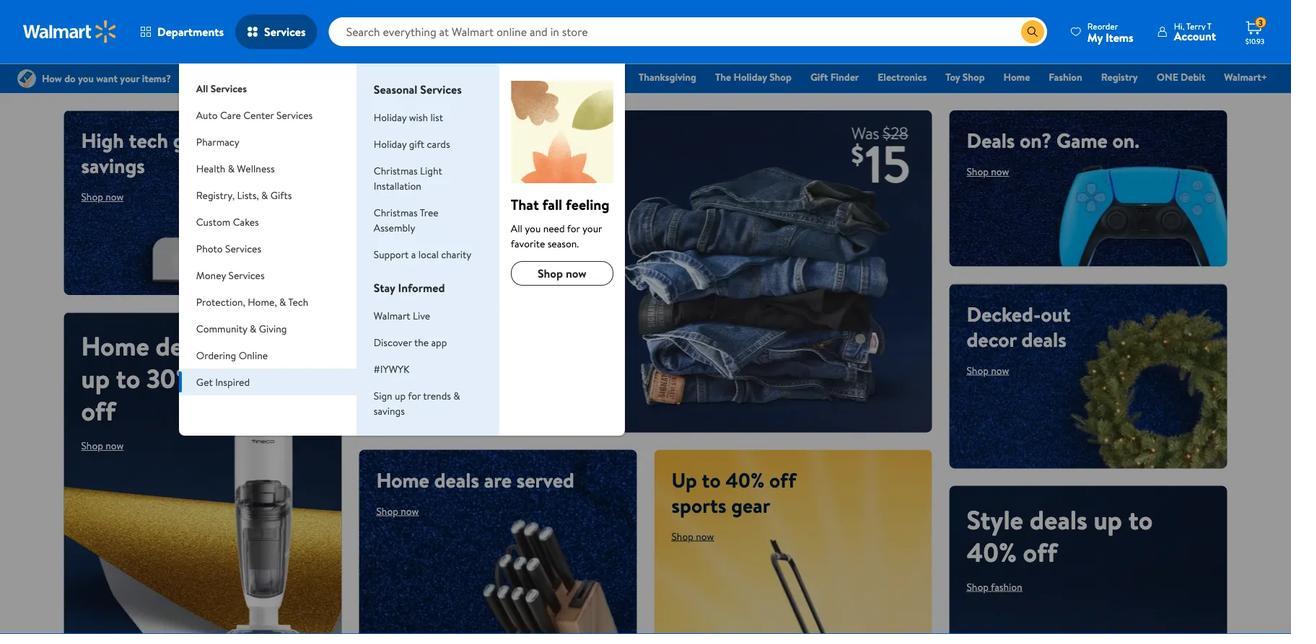 Task type: locate. For each thing, give the bounding box(es) containing it.
0 horizontal spatial up
[[81, 361, 110, 397]]

1 vertical spatial all
[[511, 221, 523, 235]]

season.
[[548, 236, 579, 251]]

off
[[81, 393, 116, 429], [770, 466, 796, 494], [1023, 534, 1058, 570]]

tech
[[288, 295, 309, 309]]

0 vertical spatial for
[[567, 221, 580, 235]]

1 horizontal spatial home
[[376, 466, 429, 494]]

tree
[[420, 205, 439, 219]]

to inside style deals up to 40% off
[[1129, 502, 1153, 538]]

up inside sign up for trends & savings
[[395, 389, 406, 403]]

2 horizontal spatial home
[[1004, 70, 1030, 84]]

0 horizontal spatial deals
[[487, 70, 512, 84]]

thanksgiving
[[639, 70, 697, 84]]

services inside money services dropdown button
[[228, 268, 265, 282]]

grocery & essentials
[[530, 70, 620, 84]]

2 horizontal spatial to
[[1129, 502, 1153, 538]]

deals for home deals up to 30% off
[[156, 328, 213, 364]]

2 horizontal spatial up
[[1094, 502, 1123, 538]]

tech
[[129, 126, 168, 154]]

&
[[568, 70, 575, 84], [228, 161, 235, 175], [261, 188, 268, 202], [279, 295, 286, 309], [250, 322, 257, 336], [454, 389, 460, 403]]

home for home deals are served
[[376, 466, 429, 494]]

shop for up to 40% off sports gear
[[672, 530, 694, 544]]

services for photo services
[[225, 241, 261, 256]]

auto care center services button
[[179, 102, 357, 129]]

gift
[[409, 137, 425, 151]]

1 horizontal spatial off
[[770, 466, 796, 494]]

& right grocery
[[568, 70, 575, 84]]

$10.93
[[1246, 36, 1265, 46]]

1 vertical spatial christmas
[[374, 205, 418, 219]]

walmart
[[374, 309, 411, 323]]

you
[[525, 221, 541, 235]]

up inside home deals up to 30% off
[[81, 361, 110, 397]]

huge
[[224, 126, 268, 154]]

up inside style deals up to 40% off
[[1094, 502, 1123, 538]]

black friday deals
[[432, 70, 512, 84]]

1 vertical spatial to
[[702, 466, 721, 494]]

for left trends
[[408, 389, 421, 403]]

2 christmas from the top
[[374, 205, 418, 219]]

all up auto
[[196, 81, 208, 95]]

holiday down seasonal
[[374, 110, 407, 124]]

2 vertical spatial off
[[1023, 534, 1058, 570]]

the holiday shop
[[715, 70, 792, 84]]

all services link
[[179, 64, 357, 102]]

off inside style deals up to 40% off
[[1023, 534, 1058, 570]]

pharmacy button
[[179, 129, 357, 155]]

installation
[[374, 179, 422, 193]]

walmart+ link
[[1218, 69, 1274, 85]]

holiday for holiday wish list
[[374, 110, 407, 124]]

40% right up
[[726, 466, 765, 494]]

custom cakes button
[[179, 209, 357, 235]]

deals inside home deals up to 30% off
[[156, 328, 213, 364]]

& left giving
[[250, 322, 257, 336]]

now for save big!
[[413, 397, 431, 411]]

shop for save big!
[[388, 397, 410, 411]]

1 vertical spatial deals
[[967, 126, 1015, 154]]

holiday
[[734, 70, 767, 84], [374, 110, 407, 124], [374, 137, 407, 151]]

0 horizontal spatial off
[[81, 393, 116, 429]]

off for style deals up to 40% off
[[1023, 534, 1058, 570]]

services right center
[[277, 108, 313, 122]]

christmas tree assembly
[[374, 205, 439, 235]]

christmas up the assembly
[[374, 205, 418, 219]]

2 vertical spatial to
[[1129, 502, 1153, 538]]

registry, lists, & gifts
[[196, 188, 292, 202]]

services up list
[[420, 82, 462, 97]]

t
[[1208, 20, 1212, 32]]

deals left the are
[[434, 466, 479, 494]]

money services
[[196, 268, 265, 282]]

your
[[583, 221, 602, 235]]

all left you
[[511, 221, 523, 235]]

stay
[[374, 280, 395, 296]]

services for money services
[[228, 268, 265, 282]]

holiday for holiday gift cards
[[374, 137, 407, 151]]

0 horizontal spatial 40%
[[726, 466, 765, 494]]

informed
[[398, 280, 445, 296]]

holiday left gift
[[374, 137, 407, 151]]

ordering online
[[196, 348, 268, 362]]

shop for style deals up to 40% off
[[967, 580, 989, 594]]

home
[[1004, 70, 1030, 84], [81, 328, 149, 364], [376, 466, 429, 494]]

deals up get
[[156, 328, 213, 364]]

off inside home deals up to 30% off
[[81, 393, 116, 429]]

1 horizontal spatial savings
[[374, 404, 405, 418]]

0 vertical spatial home
[[1004, 70, 1030, 84]]

support
[[374, 247, 409, 261]]

savings
[[81, 152, 145, 180], [374, 404, 405, 418]]

money services button
[[179, 262, 357, 289]]

all services
[[196, 81, 247, 95]]

home for home
[[1004, 70, 1030, 84]]

holiday gift cards
[[374, 137, 450, 151]]

shop
[[770, 70, 792, 84], [963, 70, 985, 84], [967, 165, 989, 179], [81, 190, 103, 204], [538, 266, 563, 282], [967, 364, 989, 378], [388, 397, 410, 411], [81, 439, 103, 453], [376, 504, 398, 518], [672, 530, 694, 544], [967, 580, 989, 594]]

toy shop link
[[939, 69, 992, 85]]

0 vertical spatial christmas
[[374, 164, 418, 178]]

& right health at the top of the page
[[228, 161, 235, 175]]

the holiday shop link
[[709, 69, 798, 85]]

savings inside high tech gifts, huge savings
[[81, 152, 145, 180]]

for up the season.
[[567, 221, 580, 235]]

0 vertical spatial savings
[[81, 152, 145, 180]]

1 vertical spatial off
[[770, 466, 796, 494]]

0 vertical spatial to
[[116, 361, 140, 397]]

gift finder
[[811, 70, 859, 84]]

christmas light installation
[[374, 164, 442, 193]]

0 vertical spatial 40%
[[726, 466, 765, 494]]

holiday right the
[[734, 70, 767, 84]]

1 vertical spatial home
[[81, 328, 149, 364]]

1 horizontal spatial to
[[702, 466, 721, 494]]

services down cakes
[[225, 241, 261, 256]]

deals for home deals are served
[[434, 466, 479, 494]]

shop for high tech gifts, huge savings
[[81, 190, 103, 204]]

1 vertical spatial savings
[[374, 404, 405, 418]]

deals left on?
[[967, 126, 1015, 154]]

shop fashion link
[[967, 580, 1023, 594]]

giving
[[259, 322, 287, 336]]

to inside home deals up to 30% off
[[116, 361, 140, 397]]

departments
[[157, 24, 224, 40]]

for inside sign up for trends & savings
[[408, 389, 421, 403]]

1 horizontal spatial all
[[511, 221, 523, 235]]

deals right friday
[[487, 70, 512, 84]]

black friday deals link
[[425, 69, 518, 85]]

shop now for high tech gifts, huge savings
[[81, 190, 124, 204]]

assembly
[[374, 221, 415, 235]]

home deals up to 30% off
[[81, 328, 213, 429]]

debit
[[1181, 70, 1206, 84]]

0 horizontal spatial all
[[196, 81, 208, 95]]

1 horizontal spatial for
[[567, 221, 580, 235]]

40%
[[726, 466, 765, 494], [967, 534, 1017, 570]]

0 vertical spatial off
[[81, 393, 116, 429]]

deals for style deals up to 40% off
[[1030, 502, 1088, 538]]

center
[[243, 108, 274, 122]]

items
[[1106, 29, 1134, 45]]

shop now for home deals are served
[[376, 504, 419, 518]]

shop for deals on? game on.
[[967, 165, 989, 179]]

& inside "dropdown button"
[[261, 188, 268, 202]]

walmart live
[[374, 309, 430, 323]]

0 horizontal spatial home
[[81, 328, 149, 364]]

protection, home, & tech
[[196, 295, 309, 309]]

1 horizontal spatial up
[[395, 389, 406, 403]]

a
[[411, 247, 416, 261]]

deals right the decor
[[1022, 325, 1067, 353]]

hi,
[[1174, 20, 1185, 32]]

1 horizontal spatial 40%
[[967, 534, 1017, 570]]

services up protection, home, & tech
[[228, 268, 265, 282]]

services up care
[[211, 81, 247, 95]]

thanksgiving link
[[632, 69, 703, 85]]

1 christmas from the top
[[374, 164, 418, 178]]

christmas inside the christmas tree assembly
[[374, 205, 418, 219]]

discover the app link
[[374, 335, 447, 349]]

style
[[967, 502, 1024, 538]]

& left gifts
[[261, 188, 268, 202]]

home inside home deals up to 30% off
[[81, 328, 149, 364]]

black
[[432, 70, 456, 84]]

& right trends
[[454, 389, 460, 403]]

1 vertical spatial for
[[408, 389, 421, 403]]

2 vertical spatial holiday
[[374, 137, 407, 151]]

terry
[[1187, 20, 1206, 32]]

shop now link for up to 40% off sports gear
[[672, 530, 714, 544]]

services inside photo services dropdown button
[[225, 241, 261, 256]]

2 horizontal spatial off
[[1023, 534, 1058, 570]]

local
[[419, 247, 439, 261]]

Walmart Site-Wide search field
[[329, 17, 1047, 46]]

now for up to 40% off sports gear
[[696, 530, 714, 544]]

2 vertical spatial home
[[376, 466, 429, 494]]

home deals are served
[[376, 466, 575, 494]]

christmas up installation
[[374, 164, 418, 178]]

0 horizontal spatial for
[[408, 389, 421, 403]]

0 horizontal spatial savings
[[81, 152, 145, 180]]

1 vertical spatial holiday
[[374, 110, 407, 124]]

lists,
[[237, 188, 259, 202]]

#iywyk link
[[374, 362, 410, 376]]

& inside sign up for trends & savings
[[454, 389, 460, 403]]

to
[[116, 361, 140, 397], [702, 466, 721, 494], [1129, 502, 1153, 538]]

now for decked-out decor deals
[[991, 364, 1010, 378]]

for
[[567, 221, 580, 235], [408, 389, 421, 403]]

1 vertical spatial 40%
[[967, 534, 1017, 570]]

services inside all services link
[[211, 81, 247, 95]]

deals right style
[[1030, 502, 1088, 538]]

fall
[[543, 194, 562, 214]]

services up all services link
[[264, 24, 306, 40]]

cards
[[427, 137, 450, 151]]

shop now link for decked-out decor deals
[[967, 364, 1010, 378]]

0 vertical spatial deals
[[487, 70, 512, 84]]

shop now for decked-out decor deals
[[967, 364, 1010, 378]]

shop now link for high tech gifts, huge savings
[[81, 190, 124, 204]]

holiday wish list link
[[374, 110, 443, 124]]

0 horizontal spatial to
[[116, 361, 140, 397]]

#iywyk
[[374, 362, 410, 376]]

shop now link for home deals up to 30% off
[[81, 439, 124, 453]]

deals inside style deals up to 40% off
[[1030, 502, 1088, 538]]

shop now link
[[967, 165, 1010, 179], [81, 190, 124, 204], [511, 261, 614, 286], [967, 364, 1010, 378], [376, 392, 442, 416], [81, 439, 124, 453], [376, 504, 419, 518], [672, 530, 714, 544]]

40% up shop fashion link
[[967, 534, 1017, 570]]

0 vertical spatial all
[[196, 81, 208, 95]]

christmas for assembly
[[374, 205, 418, 219]]

christmas inside christmas light installation
[[374, 164, 418, 178]]



Task type: vqa. For each thing, say whether or not it's contained in the screenshot.
21
no



Task type: describe. For each thing, give the bounding box(es) containing it.
sign
[[374, 389, 392, 403]]

registry link
[[1095, 69, 1145, 85]]

decked-out decor deals
[[967, 300, 1071, 353]]

that
[[511, 194, 539, 214]]

discover the app
[[374, 335, 447, 349]]

account
[[1174, 28, 1216, 44]]

health
[[196, 161, 225, 175]]

support a local charity link
[[374, 247, 472, 261]]

list
[[431, 110, 443, 124]]

reorder my items
[[1088, 20, 1134, 45]]

home for home deals up to 30% off
[[81, 328, 149, 364]]

search icon image
[[1027, 26, 1039, 38]]

discover
[[374, 335, 412, 349]]

up to 40% off sports gear
[[672, 466, 796, 520]]

style deals up to 40% off
[[967, 502, 1153, 570]]

one debit
[[1157, 70, 1206, 84]]

game
[[1057, 126, 1108, 154]]

holiday gift cards link
[[374, 137, 450, 151]]

wish
[[409, 110, 428, 124]]

savings inside sign up for trends & savings
[[374, 404, 405, 418]]

& left tech at the top
[[279, 295, 286, 309]]

off for home deals up to 30% off
[[81, 393, 116, 429]]

up for style
[[1094, 502, 1123, 538]]

seasonal
[[374, 82, 418, 97]]

shop now for home deals up to 30% off
[[81, 439, 124, 453]]

30%
[[147, 361, 194, 397]]

for inside the "that fall feeling all you need for your favorite season."
[[567, 221, 580, 235]]

now for home deals are served
[[401, 504, 419, 518]]

decked-
[[967, 300, 1041, 328]]

services for all services
[[211, 81, 247, 95]]

holiday wish list
[[374, 110, 443, 124]]

auto care center services
[[196, 108, 313, 122]]

electronics
[[878, 70, 927, 84]]

off inside up to 40% off sports gear
[[770, 466, 796, 494]]

on?
[[1020, 126, 1052, 154]]

40% inside style deals up to 40% off
[[967, 534, 1017, 570]]

wellness
[[237, 161, 275, 175]]

community
[[196, 322, 247, 336]]

shop for home deals up to 30% off
[[81, 439, 103, 453]]

up for home
[[81, 361, 110, 397]]

christmas for installation
[[374, 164, 418, 178]]

walmart image
[[23, 20, 117, 43]]

& inside 'dropdown button'
[[250, 322, 257, 336]]

shop now link for home deals are served
[[376, 504, 419, 518]]

care
[[220, 108, 241, 122]]

gift finder link
[[804, 69, 866, 85]]

home,
[[248, 295, 277, 309]]

3
[[1259, 16, 1263, 29]]

grocery & essentials link
[[524, 69, 627, 85]]

to inside up to 40% off sports gear
[[702, 466, 721, 494]]

now for deals on? game on.
[[991, 165, 1010, 179]]

walmart+
[[1225, 70, 1268, 84]]

high tech gifts, huge savings
[[81, 126, 268, 180]]

gifts
[[271, 188, 292, 202]]

shop now link for deals on? game on.
[[967, 165, 1010, 179]]

my
[[1088, 29, 1103, 45]]

shop for decked-out decor deals
[[967, 364, 989, 378]]

photo
[[196, 241, 223, 256]]

seasonal services
[[374, 82, 462, 97]]

feeling
[[566, 194, 610, 214]]

shop now link for save big!
[[376, 392, 442, 416]]

shop for home deals are served
[[376, 504, 398, 518]]

toy
[[946, 70, 961, 84]]

all inside the "that fall feeling all you need for your favorite season."
[[511, 221, 523, 235]]

now for high tech gifts, huge savings
[[106, 190, 124, 204]]

support a local charity
[[374, 247, 472, 261]]

deals inside decked-out decor deals
[[1022, 325, 1067, 353]]

40% inside up to 40% off sports gear
[[726, 466, 765, 494]]

save big!
[[376, 314, 554, 378]]

pharmacy
[[196, 135, 240, 149]]

christmas tree assembly link
[[374, 205, 439, 235]]

shop now for deals on? game on.
[[967, 165, 1010, 179]]

gift
[[811, 70, 828, 84]]

online
[[239, 348, 268, 362]]

ordering
[[196, 348, 236, 362]]

ordering online button
[[179, 342, 357, 369]]

get
[[196, 375, 213, 389]]

gifts,
[[173, 126, 219, 154]]

charity
[[441, 247, 472, 261]]

hi, terry t account
[[1174, 20, 1216, 44]]

shop now for save big!
[[388, 397, 431, 411]]

0 vertical spatial holiday
[[734, 70, 767, 84]]

that fall feeling all you need for your favorite season.
[[511, 194, 610, 251]]

live
[[413, 309, 430, 323]]

health & wellness button
[[179, 155, 357, 182]]

Search search field
[[329, 17, 1047, 46]]

finder
[[831, 70, 859, 84]]

money
[[196, 268, 226, 282]]

trends
[[423, 389, 451, 403]]

get inspired image
[[511, 81, 614, 183]]

services inside auto care center services dropdown button
[[277, 108, 313, 122]]

departments button
[[129, 14, 235, 49]]

stay informed
[[374, 280, 445, 296]]

up
[[672, 466, 697, 494]]

custom cakes
[[196, 215, 259, 229]]

services for seasonal services
[[420, 82, 462, 97]]

christmas light installation link
[[374, 164, 442, 193]]

reorder
[[1088, 20, 1118, 32]]

electronics link
[[872, 69, 934, 85]]

registry,
[[196, 188, 235, 202]]

registry, lists, & gifts button
[[179, 182, 357, 209]]

services inside services dropdown button
[[264, 24, 306, 40]]

walmart live link
[[374, 309, 430, 323]]

sign up for trends & savings
[[374, 389, 460, 418]]

on.
[[1113, 126, 1140, 154]]

to for home
[[116, 361, 140, 397]]

one debit link
[[1151, 69, 1212, 85]]

1 horizontal spatial deals
[[967, 126, 1015, 154]]

to for style
[[1129, 502, 1153, 538]]

inspired
[[215, 375, 250, 389]]

shop now for up to 40% off sports gear
[[672, 530, 714, 544]]

now for home deals up to 30% off
[[106, 439, 124, 453]]

custom
[[196, 215, 231, 229]]

decor
[[967, 325, 1017, 353]]

one
[[1157, 70, 1179, 84]]

favorite
[[511, 236, 545, 251]]



